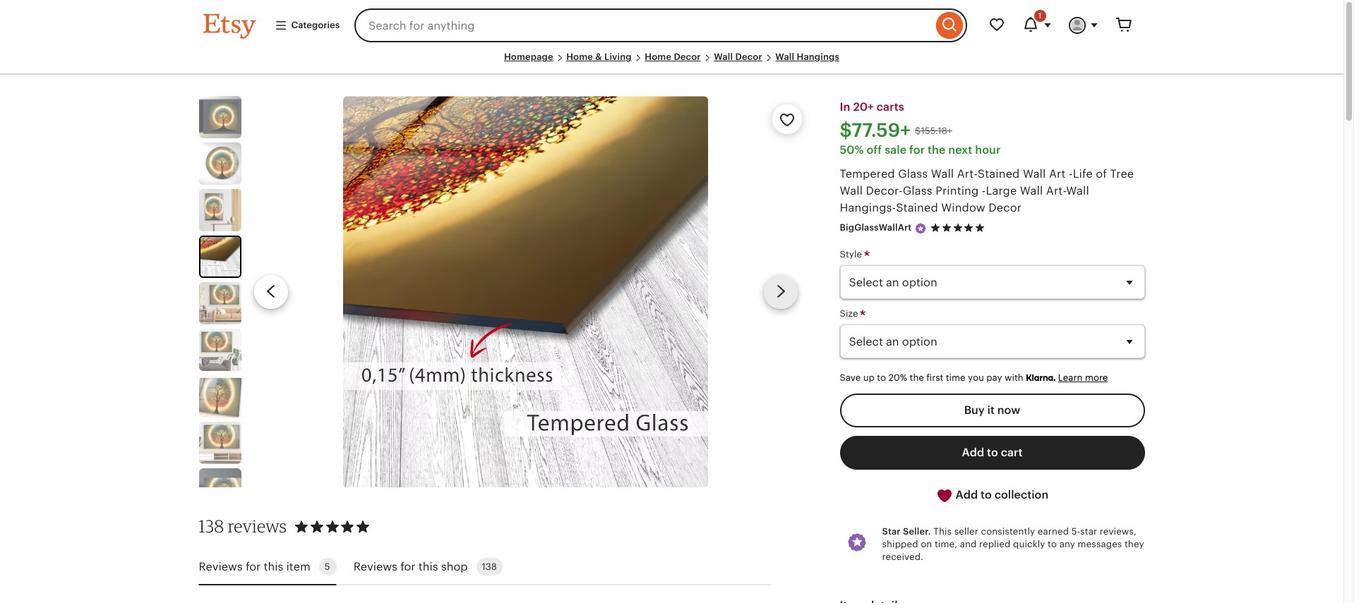 Task type: vqa. For each thing, say whether or not it's contained in the screenshot.
the Change email button
no



Task type: locate. For each thing, give the bounding box(es) containing it.
homepage
[[504, 52, 553, 62]]

-
[[1069, 168, 1073, 180], [982, 185, 986, 197]]

0 vertical spatial glass
[[898, 168, 928, 180]]

home down categories banner
[[645, 52, 671, 62]]

decor down large
[[989, 202, 1022, 214]]

to down earned
[[1048, 539, 1057, 550]]

home left &
[[566, 52, 593, 62]]

- up window
[[982, 185, 986, 197]]

2 horizontal spatial decor
[[989, 202, 1022, 214]]

1 home from the left
[[566, 52, 593, 62]]

up
[[863, 373, 875, 383]]

time
[[946, 373, 965, 383]]

tempered glass wall art-stained wall art life of tree wall image 4 image
[[343, 96, 708, 488], [200, 237, 240, 277]]

decor down categories banner
[[674, 52, 701, 62]]

1 horizontal spatial 138
[[482, 562, 497, 573]]

$77.59+
[[840, 120, 911, 141]]

art- up printing
[[957, 168, 978, 180]]

cart
[[1001, 447, 1022, 459]]

add inside add to cart button
[[962, 447, 984, 459]]

1 vertical spatial the
[[910, 373, 924, 383]]

0 horizontal spatial for
[[246, 561, 261, 573]]

20%
[[888, 373, 907, 383]]

wall decor link
[[714, 52, 762, 62]]

shipped
[[882, 539, 918, 550]]

none search field inside categories banner
[[354, 8, 967, 42]]

0 vertical spatial stained
[[978, 168, 1020, 180]]

life
[[1073, 168, 1093, 180]]

add left cart
[[962, 447, 984, 459]]

this left item
[[264, 561, 283, 573]]

for left shop
[[400, 561, 415, 573]]

add to cart
[[962, 447, 1022, 459]]

to left cart
[[987, 447, 998, 459]]

1 horizontal spatial stained
[[978, 168, 1020, 180]]

add
[[962, 447, 984, 459], [956, 489, 978, 501]]

1 horizontal spatial art-
[[1046, 185, 1066, 197]]

to left collection
[[981, 489, 992, 501]]

1 vertical spatial stained
[[896, 202, 938, 214]]

decor for home decor
[[674, 52, 701, 62]]

for for reviews for this shop
[[400, 561, 415, 573]]

star
[[1080, 526, 1097, 537]]

the
[[928, 144, 946, 156], [910, 373, 924, 383]]

home for home & living
[[566, 52, 593, 62]]

add to collection button
[[840, 478, 1145, 513]]

0 horizontal spatial 138
[[199, 516, 224, 538]]

1 vertical spatial 138
[[482, 562, 497, 573]]

earned
[[1038, 526, 1069, 537]]

0 horizontal spatial stained
[[896, 202, 938, 214]]

this left shop
[[418, 561, 438, 573]]

0 vertical spatial add
[[962, 447, 984, 459]]

klarna.
[[1026, 373, 1056, 383]]

living
[[604, 52, 632, 62]]

138 inside tab list
[[482, 562, 497, 573]]

art-
[[957, 168, 978, 180], [1046, 185, 1066, 197]]

decor
[[674, 52, 701, 62], [735, 52, 762, 62], [989, 202, 1022, 214]]

1 reviews from the left
[[199, 561, 243, 573]]

next
[[948, 144, 972, 156]]

more
[[1085, 373, 1108, 383]]

collection
[[994, 489, 1049, 501]]

glass
[[898, 168, 928, 180], [903, 185, 932, 197]]

wall down tempered
[[840, 185, 863, 197]]

categories
[[291, 20, 340, 30]]

0 horizontal spatial -
[[982, 185, 986, 197]]

0 horizontal spatial the
[[910, 373, 924, 383]]

1 this from the left
[[264, 561, 283, 573]]

to inside "this seller consistently earned 5-star reviews, shipped on time, and replied quickly to any messages they received."
[[1048, 539, 1057, 550]]

add to cart button
[[840, 436, 1145, 470]]

star_seller image
[[914, 222, 927, 235]]

138 right shop
[[482, 562, 497, 573]]

stained up the star_seller icon at the right of the page
[[896, 202, 938, 214]]

0 vertical spatial -
[[1069, 168, 1073, 180]]

the for for
[[928, 144, 946, 156]]

bigglasswallart link
[[840, 223, 912, 233]]

reviews for reviews for this shop
[[354, 561, 397, 573]]

1 vertical spatial glass
[[903, 185, 932, 197]]

for down reviews
[[246, 561, 261, 573]]

1 vertical spatial -
[[982, 185, 986, 197]]

2 horizontal spatial for
[[909, 144, 925, 156]]

add for add to cart
[[962, 447, 984, 459]]

add up 'seller'
[[956, 489, 978, 501]]

138 left reviews
[[199, 516, 224, 538]]

1 vertical spatial art-
[[1046, 185, 1066, 197]]

you
[[968, 373, 984, 383]]

art- down art
[[1046, 185, 1066, 197]]

for right "sale"
[[909, 144, 925, 156]]

wall decor
[[714, 52, 762, 62]]

of
[[1096, 168, 1107, 180]]

with
[[1005, 373, 1023, 383]]

the down $155.18+
[[928, 144, 946, 156]]

reviews
[[199, 561, 243, 573], [354, 561, 397, 573]]

this
[[264, 561, 283, 573], [418, 561, 438, 573]]

2 home from the left
[[645, 52, 671, 62]]

size
[[840, 309, 861, 319]]

home decor link
[[645, 52, 701, 62]]

learn more button
[[1058, 373, 1108, 383]]

the left first
[[910, 373, 924, 383]]

5-
[[1071, 526, 1080, 537]]

1 horizontal spatial home
[[645, 52, 671, 62]]

0 horizontal spatial art-
[[957, 168, 978, 180]]

1 horizontal spatial decor
[[735, 52, 762, 62]]

stained up large
[[978, 168, 1020, 180]]

menu bar
[[203, 51, 1140, 75]]

138
[[199, 516, 224, 538], [482, 562, 497, 573]]

reviews right 5
[[354, 561, 397, 573]]

0 horizontal spatial home
[[566, 52, 593, 62]]

tree
[[1110, 168, 1134, 180]]

0 horizontal spatial this
[[264, 561, 283, 573]]

1 horizontal spatial this
[[418, 561, 438, 573]]

stained
[[978, 168, 1020, 180], [896, 202, 938, 214]]

1 vertical spatial add
[[956, 489, 978, 501]]

1 horizontal spatial -
[[1069, 168, 1073, 180]]

decor left wall hangings link
[[735, 52, 762, 62]]

homepage link
[[504, 52, 553, 62]]

None search field
[[354, 8, 967, 42]]

138 for 138
[[482, 562, 497, 573]]

reviews down 138 reviews
[[199, 561, 243, 573]]

tempered glass wall art-stained wall art life of tree wall image 8 image
[[199, 422, 241, 465]]

glass down 50% off sale for the next hour
[[898, 168, 928, 180]]

off
[[866, 144, 882, 156]]

0 horizontal spatial reviews
[[199, 561, 243, 573]]

seller
[[954, 526, 978, 537]]

tempered glass wall art-stained wall art life of tree wall image 5 image
[[199, 283, 241, 325]]

home
[[566, 52, 593, 62], [645, 52, 671, 62]]

2 reviews from the left
[[354, 561, 397, 573]]

quickly
[[1013, 539, 1045, 550]]

138 for 138 reviews
[[199, 516, 224, 538]]

in
[[840, 101, 850, 113]]

glass up the star_seller icon at the right of the page
[[903, 185, 932, 197]]

0 vertical spatial the
[[928, 144, 946, 156]]

buy it now button
[[840, 394, 1145, 428]]

1 horizontal spatial reviews
[[354, 561, 397, 573]]

replied
[[979, 539, 1011, 550]]

wall
[[714, 52, 733, 62], [775, 52, 794, 62], [931, 168, 954, 180], [1023, 168, 1046, 180], [840, 185, 863, 197], [1020, 185, 1043, 197], [1066, 185, 1089, 197]]

decor inside tempered glass wall art-stained wall art -life of tree wall decor-glass printing -large wall art-wall hangings-stained window decor
[[989, 202, 1022, 214]]

tab list
[[199, 550, 771, 586]]

home & living link
[[566, 52, 632, 62]]

home for home decor
[[645, 52, 671, 62]]

0 horizontal spatial decor
[[674, 52, 701, 62]]

to
[[877, 373, 886, 383], [987, 447, 998, 459], [981, 489, 992, 501], [1048, 539, 1057, 550]]

- right art
[[1069, 168, 1073, 180]]

1 horizontal spatial the
[[928, 144, 946, 156]]

1 horizontal spatial for
[[400, 561, 415, 573]]

add inside add to collection button
[[956, 489, 978, 501]]

0 vertical spatial 138
[[199, 516, 224, 538]]

2 this from the left
[[418, 561, 438, 573]]



Task type: describe. For each thing, give the bounding box(es) containing it.
50%
[[840, 144, 864, 156]]

1
[[1038, 11, 1042, 20]]

item
[[286, 561, 310, 573]]

wall up printing
[[931, 168, 954, 180]]

0 vertical spatial art-
[[957, 168, 978, 180]]

pay
[[986, 373, 1002, 383]]

categories banner
[[178, 0, 1166, 51]]

$77.59+ $155.18+
[[840, 120, 952, 141]]

reviews for this shop
[[354, 561, 468, 573]]

seller.
[[903, 526, 931, 537]]

wall left art
[[1023, 168, 1046, 180]]

time,
[[935, 539, 957, 550]]

to right up
[[877, 373, 886, 383]]

star seller.
[[882, 526, 931, 537]]

138 reviews
[[199, 516, 287, 538]]

this seller consistently earned 5-star reviews, shipped on time, and replied quickly to any messages they received.
[[882, 526, 1144, 563]]

wall down life
[[1066, 185, 1089, 197]]

home decor
[[645, 52, 701, 62]]

buy
[[964, 404, 985, 416]]

add to collection
[[953, 489, 1049, 501]]

tempered glass wall art-stained wall art life of tree wall image 7 image
[[199, 376, 241, 418]]

tempered glass wall art-stained wall art life of tree wall image 3 image
[[199, 189, 241, 232]]

window
[[941, 202, 985, 214]]

save up to 20% the first time you pay with klarna. learn more
[[840, 373, 1108, 383]]

50% off sale for the next hour
[[840, 144, 1001, 156]]

art
[[1049, 168, 1066, 180]]

reviews
[[228, 516, 287, 538]]

messages
[[1078, 539, 1122, 550]]

tempered glass wall art-stained wall art life of tree wall image 6 image
[[199, 329, 241, 371]]

0 horizontal spatial tempered glass wall art-stained wall art life of tree wall image 4 image
[[200, 237, 240, 277]]

hour
[[975, 144, 1001, 156]]

tab list containing reviews for this item
[[199, 550, 771, 586]]

reviews,
[[1100, 526, 1137, 537]]

$155.18+
[[915, 125, 952, 136]]

in 20+ carts
[[840, 101, 904, 113]]

tempered glass wall art-stained wall art life of tree wall image 2 image
[[199, 143, 241, 185]]

wall hangings link
[[775, 52, 839, 62]]

1 horizontal spatial tempered glass wall art-stained wall art life of tree wall image 4 image
[[343, 96, 708, 488]]

printing
[[936, 185, 979, 197]]

style
[[840, 249, 865, 260]]

decor for wall decor
[[735, 52, 762, 62]]

for for reviews for this item
[[246, 561, 261, 573]]

buy it now
[[964, 404, 1020, 416]]

first
[[926, 373, 943, 383]]

5
[[325, 562, 330, 573]]

wall right home decor link
[[714, 52, 733, 62]]

save
[[840, 373, 861, 383]]

menu bar containing homepage
[[203, 51, 1140, 75]]

learn
[[1058, 373, 1083, 383]]

wall left 'hangings'
[[775, 52, 794, 62]]

on
[[921, 539, 932, 550]]

tempered glass wall art-stained wall art -life of tree wall decor-glass printing -large wall art-wall hangings-stained window decor
[[840, 168, 1134, 214]]

reviews for this item
[[199, 561, 310, 573]]

shop
[[441, 561, 468, 573]]

this for shop
[[418, 561, 438, 573]]

wall right large
[[1020, 185, 1043, 197]]

categories button
[[264, 13, 350, 38]]

add for add to collection
[[956, 489, 978, 501]]

wall hangings
[[775, 52, 839, 62]]

this
[[933, 526, 952, 537]]

they
[[1125, 539, 1144, 550]]

reviews for reviews for this item
[[199, 561, 243, 573]]

any
[[1059, 539, 1075, 550]]

bigglasswallart
[[840, 223, 912, 233]]

large
[[986, 185, 1017, 197]]

home & living
[[566, 52, 632, 62]]

Search for anything text field
[[354, 8, 932, 42]]

decor-
[[866, 185, 903, 197]]

hangings
[[797, 52, 839, 62]]

hangings-
[[840, 202, 896, 214]]

tempered
[[840, 168, 895, 180]]

20+
[[853, 101, 874, 113]]

1 button
[[1013, 8, 1060, 42]]

carts
[[877, 101, 904, 113]]

this for item
[[264, 561, 283, 573]]

the for 20%
[[910, 373, 924, 383]]

now
[[997, 404, 1020, 416]]

tempered glass wall art-stained wall art life of tree wall image 1 image
[[199, 96, 241, 138]]

star
[[882, 526, 901, 537]]

sale
[[885, 144, 907, 156]]

to inside button
[[987, 447, 998, 459]]

to inside button
[[981, 489, 992, 501]]

and
[[960, 539, 977, 550]]

it
[[987, 404, 995, 416]]

received.
[[882, 552, 924, 563]]

consistently
[[981, 526, 1035, 537]]

&
[[595, 52, 602, 62]]



